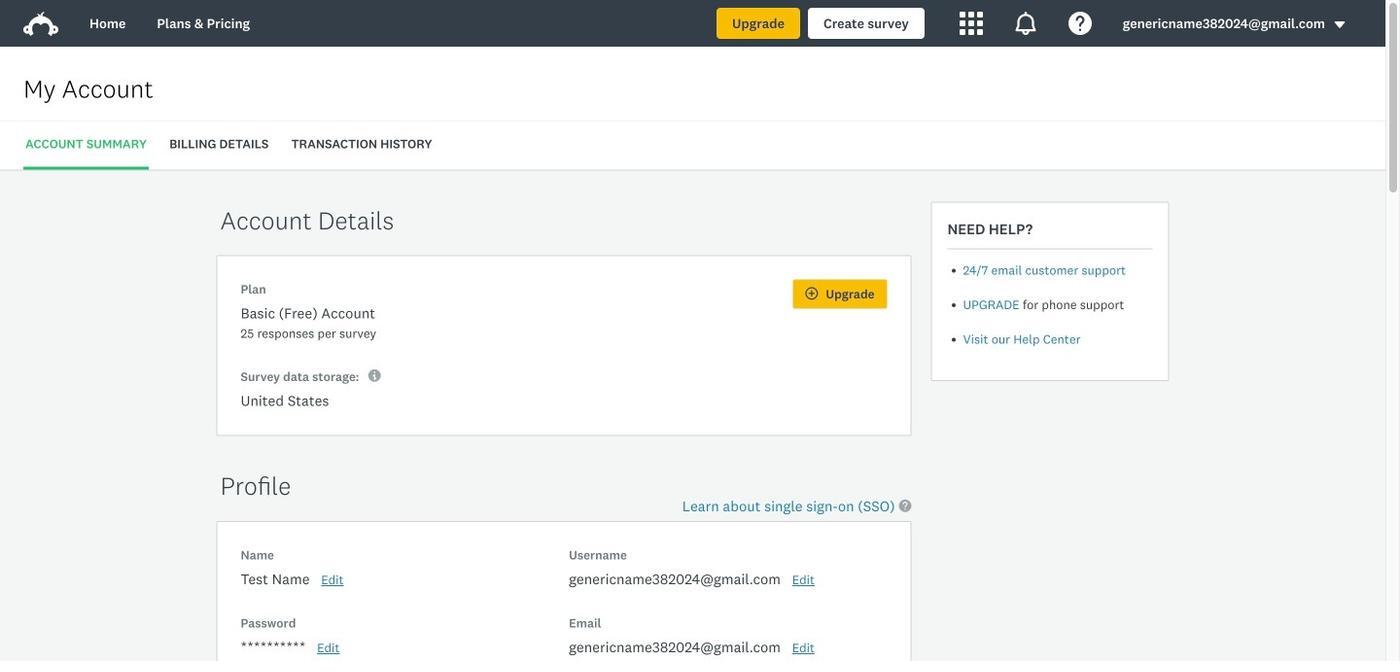 Task type: vqa. For each thing, say whether or not it's contained in the screenshot.
HELP ICON
yes



Task type: describe. For each thing, give the bounding box(es) containing it.
1 products icon image from the left
[[960, 12, 983, 35]]

2 products icon image from the left
[[1014, 12, 1038, 35]]

surveymonkey logo image
[[23, 12, 58, 36]]



Task type: locate. For each thing, give the bounding box(es) containing it.
dropdown arrow image
[[1333, 18, 1347, 32]]

products icon image
[[960, 12, 983, 35], [1014, 12, 1038, 35]]

0 horizontal spatial products icon image
[[960, 12, 983, 35]]

help icon image
[[1069, 12, 1092, 35]]

1 horizontal spatial products icon image
[[1014, 12, 1038, 35]]



